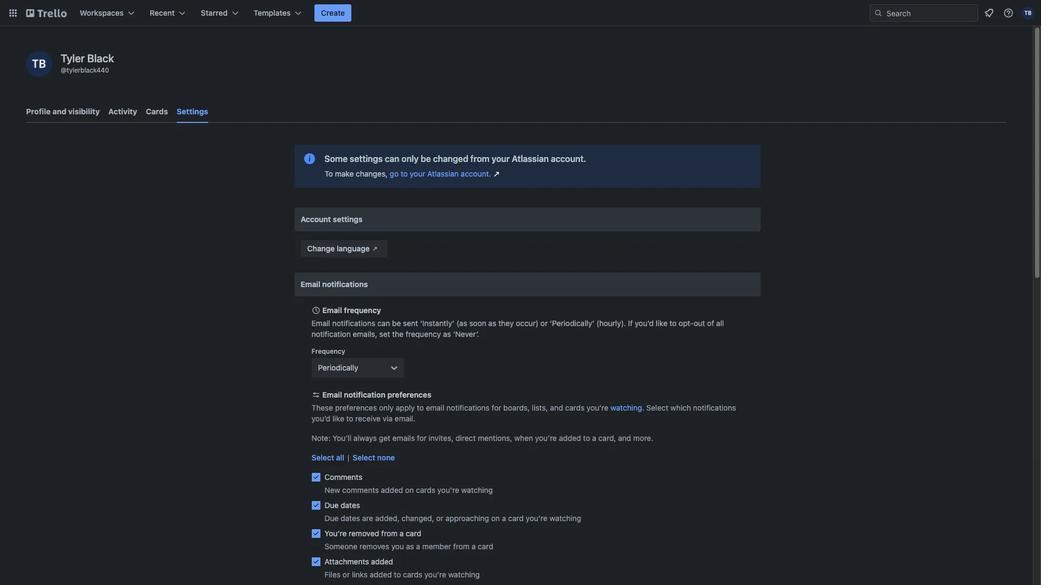 Task type: vqa. For each thing, say whether or not it's contained in the screenshot.
or to the middle
yes



Task type: locate. For each thing, give the bounding box(es) containing it.
1 vertical spatial from
[[381, 529, 398, 539]]

go to your atlassian account.
[[390, 169, 491, 178]]

cards
[[565, 403, 585, 413], [416, 486, 435, 495], [403, 571, 422, 580]]

2 vertical spatial from
[[453, 542, 470, 552]]

from right member
[[453, 542, 470, 552]]

0 horizontal spatial tyler black (tylerblack440) image
[[26, 51, 52, 77]]

member
[[422, 542, 451, 552]]

cards up changed,
[[416, 486, 435, 495]]

workspaces
[[80, 8, 124, 17]]

0 horizontal spatial you'd
[[312, 414, 330, 424]]

to left opt-
[[670, 319, 677, 328]]

email inside the "email notifications can be sent 'instantly' (as soon as they occur) or 'periodically' (hourly). if you'd like to opt-out of all notification emails, set the frequency as 'never'."
[[312, 319, 330, 328]]

0 horizontal spatial on
[[405, 486, 414, 495]]

2 vertical spatial as
[[406, 542, 414, 552]]

cards
[[146, 107, 168, 116]]

atlassian
[[512, 154, 549, 164], [427, 169, 459, 178]]

dates down due dates
[[341, 514, 360, 523]]

1 horizontal spatial for
[[492, 403, 501, 413]]

preferences up receive
[[335, 403, 377, 413]]

on right approaching
[[491, 514, 500, 523]]

and
[[52, 107, 66, 116], [550, 403, 563, 413], [618, 434, 631, 443]]

can
[[385, 154, 399, 164], [377, 319, 390, 328]]

2 vertical spatial or
[[343, 571, 350, 580]]

be up the
[[392, 319, 401, 328]]

settings up the changes,
[[350, 154, 383, 164]]

dates for due dates
[[341, 501, 360, 510]]

settings up language
[[333, 215, 363, 224]]

1 horizontal spatial or
[[436, 514, 443, 523]]

1 vertical spatial frequency
[[406, 330, 441, 339]]

email up 'frequency'
[[312, 319, 330, 328]]

notification inside the "email notifications can be sent 'instantly' (as soon as they occur) or 'periodically' (hourly). if you'd like to opt-out of all notification emails, set the frequency as 'never'."
[[312, 330, 351, 339]]

1 horizontal spatial like
[[656, 319, 668, 328]]

all left the |
[[336, 453, 344, 463]]

always
[[354, 434, 377, 443]]

email up these
[[322, 390, 342, 400]]

0 vertical spatial from
[[470, 154, 490, 164]]

0 horizontal spatial preferences
[[335, 403, 377, 413]]

0 horizontal spatial be
[[392, 319, 401, 328]]

0 horizontal spatial and
[[52, 107, 66, 116]]

frequency
[[312, 348, 345, 356]]

primary element
[[0, 0, 1041, 26]]

tyler black (tylerblack440) image
[[1022, 7, 1035, 20], [26, 51, 52, 77]]

due
[[325, 501, 339, 510], [325, 514, 339, 523]]

0 horizontal spatial or
[[343, 571, 350, 580]]

email down email notifications
[[322, 306, 342, 315]]

notification up receive
[[344, 390, 386, 400]]

2 horizontal spatial as
[[488, 319, 496, 328]]

1 horizontal spatial on
[[491, 514, 500, 523]]

more.
[[633, 434, 653, 443]]

2 horizontal spatial card
[[508, 514, 524, 523]]

on up changed,
[[405, 486, 414, 495]]

can inside the "email notifications can be sent 'instantly' (as soon as they occur) or 'periodically' (hourly). if you'd like to opt-out of all notification emails, set the frequency as 'never'."
[[377, 319, 390, 328]]

occur)
[[516, 319, 539, 328]]

settings
[[350, 154, 383, 164], [333, 215, 363, 224]]

1 horizontal spatial tyler black (tylerblack440) image
[[1022, 7, 1035, 20]]

card right approaching
[[508, 514, 524, 523]]

soon
[[469, 319, 486, 328]]

1 vertical spatial be
[[392, 319, 401, 328]]

are
[[362, 514, 373, 523]]

or right occur)
[[541, 319, 548, 328]]

to left receive
[[346, 414, 353, 424]]

you're removed from a card
[[325, 529, 421, 539]]

0 vertical spatial like
[[656, 319, 668, 328]]

account.
[[551, 154, 586, 164], [461, 169, 491, 178]]

boards,
[[503, 403, 530, 413]]

1 vertical spatial your
[[410, 169, 425, 178]]

1 vertical spatial account.
[[461, 169, 491, 178]]

tyler black (tylerblack440) image right open information menu icon
[[1022, 7, 1035, 20]]

as left they
[[488, 319, 496, 328]]

cards right lists,
[[565, 403, 585, 413]]

a left member
[[416, 542, 420, 552]]

for right emails
[[417, 434, 427, 443]]

0 vertical spatial settings
[[350, 154, 383, 164]]

0 vertical spatial dates
[[341, 501, 360, 510]]

select down note:
[[312, 453, 334, 463]]

select right .
[[646, 403, 668, 413]]

0 horizontal spatial atlassian
[[427, 169, 459, 178]]

frequency up emails,
[[344, 306, 381, 315]]

like left opt-
[[656, 319, 668, 328]]

like inside the "email notifications can be sent 'instantly' (as soon as they occur) or 'periodically' (hourly). if you'd like to opt-out of all notification emails, set the frequency as 'never'."
[[656, 319, 668, 328]]

2 horizontal spatial select
[[646, 403, 668, 413]]

2 dates from the top
[[341, 514, 360, 523]]

cards link
[[146, 102, 168, 121]]

email for email frequency
[[322, 306, 342, 315]]

due dates are added, changed, or approaching on a card you're watching
[[325, 514, 581, 523]]

dates for due dates are added, changed, or approaching on a card you're watching
[[341, 514, 360, 523]]

all right of
[[716, 319, 724, 328]]

1 horizontal spatial from
[[453, 542, 470, 552]]

0 horizontal spatial card
[[406, 529, 421, 539]]

1 vertical spatial preferences
[[335, 403, 377, 413]]

0 vertical spatial all
[[716, 319, 724, 328]]

card down approaching
[[478, 542, 493, 552]]

notification up 'frequency'
[[312, 330, 351, 339]]

settings for account
[[333, 215, 363, 224]]

0 vertical spatial account.
[[551, 154, 586, 164]]

change language
[[307, 244, 370, 253]]

for left boards,
[[492, 403, 501, 413]]

2 due from the top
[[325, 514, 339, 523]]

0 vertical spatial on
[[405, 486, 414, 495]]

apply
[[396, 403, 415, 413]]

card up someone removes you as a member from a card
[[406, 529, 421, 539]]

as
[[488, 319, 496, 328], [443, 330, 451, 339], [406, 542, 414, 552]]

email.
[[395, 414, 415, 424]]

0 vertical spatial be
[[421, 154, 431, 164]]

0 vertical spatial and
[[52, 107, 66, 116]]

as right you
[[406, 542, 414, 552]]

select
[[646, 403, 668, 413], [312, 453, 334, 463], [353, 453, 375, 463]]

to down you
[[394, 571, 401, 580]]

1 vertical spatial all
[[336, 453, 344, 463]]

only up "go to your atlassian account."
[[402, 154, 419, 164]]

you'd down these
[[312, 414, 330, 424]]

1 horizontal spatial your
[[492, 154, 510, 164]]

note:
[[312, 434, 331, 443]]

1 vertical spatial you'd
[[312, 414, 330, 424]]

be
[[421, 154, 431, 164], [392, 319, 401, 328]]

notifications up direct
[[447, 403, 490, 413]]

1 horizontal spatial preferences
[[387, 390, 431, 400]]

1 horizontal spatial frequency
[[406, 330, 441, 339]]

0 notifications image
[[983, 7, 996, 20]]

can up go
[[385, 154, 399, 164]]

0 vertical spatial or
[[541, 319, 548, 328]]

or inside the "email notifications can be sent 'instantly' (as soon as they occur) or 'periodically' (hourly). if you'd like to opt-out of all notification emails, set the frequency as 'never'."
[[541, 319, 548, 328]]

notifications up 'email frequency'
[[322, 280, 368, 289]]

0 vertical spatial frequency
[[344, 306, 381, 315]]

1 vertical spatial atlassian
[[427, 169, 459, 178]]

0 vertical spatial due
[[325, 501, 339, 510]]

0 vertical spatial as
[[488, 319, 496, 328]]

can up set
[[377, 319, 390, 328]]

0 horizontal spatial like
[[333, 414, 344, 424]]

1 horizontal spatial as
[[443, 330, 451, 339]]

to make changes,
[[325, 169, 390, 178]]

0 horizontal spatial from
[[381, 529, 398, 539]]

email notifications can be sent 'instantly' (as soon as they occur) or 'periodically' (hourly). if you'd like to opt-out of all notification emails, set the frequency as 'never'.
[[312, 319, 724, 339]]

links
[[352, 571, 368, 580]]

card
[[508, 514, 524, 523], [406, 529, 421, 539], [478, 542, 493, 552]]

1 vertical spatial dates
[[341, 514, 360, 523]]

from right changed
[[470, 154, 490, 164]]

periodically
[[318, 363, 358, 373]]

1 horizontal spatial be
[[421, 154, 431, 164]]

only
[[402, 154, 419, 164], [379, 403, 394, 413]]

notifications inside the . select which notifications you'd like to receive via email.
[[693, 403, 736, 413]]

1 vertical spatial cards
[[416, 486, 435, 495]]

1 horizontal spatial card
[[478, 542, 493, 552]]

1 horizontal spatial you'd
[[635, 319, 654, 328]]

someone
[[325, 542, 358, 552]]

as down 'instantly'
[[443, 330, 451, 339]]

2 horizontal spatial from
[[470, 154, 490, 164]]

notifications
[[322, 280, 368, 289], [332, 319, 375, 328], [447, 403, 490, 413], [693, 403, 736, 413]]

preferences
[[387, 390, 431, 400], [335, 403, 377, 413]]

0 horizontal spatial all
[[336, 453, 344, 463]]

email
[[301, 280, 320, 289], [322, 306, 342, 315], [312, 319, 330, 328], [322, 390, 342, 400]]

your right changed
[[492, 154, 510, 164]]

0 horizontal spatial your
[[410, 169, 425, 178]]

account settings
[[301, 215, 363, 224]]

you're
[[325, 529, 347, 539]]

on
[[405, 486, 414, 495], [491, 514, 500, 523]]

2 horizontal spatial or
[[541, 319, 548, 328]]

1 vertical spatial only
[[379, 403, 394, 413]]

these
[[312, 403, 333, 413]]

create button
[[315, 4, 352, 22]]

1 horizontal spatial atlassian
[[512, 154, 549, 164]]

be up "go to your atlassian account."
[[421, 154, 431, 164]]

and right profile
[[52, 107, 66, 116]]

cards down someone removes you as a member from a card
[[403, 571, 422, 580]]

2 vertical spatial card
[[478, 542, 493, 552]]

be inside the "email notifications can be sent 'instantly' (as soon as they occur) or 'periodically' (hourly). if you'd like to opt-out of all notification emails, set the frequency as 'never'."
[[392, 319, 401, 328]]

watching
[[611, 403, 642, 413], [461, 486, 493, 495], [550, 514, 581, 523], [448, 571, 480, 580]]

you'd inside the "email notifications can be sent 'instantly' (as soon as they occur) or 'periodically' (hourly). if you'd like to opt-out of all notification emails, set the frequency as 'never'."
[[635, 319, 654, 328]]

tylerblack440
[[67, 66, 109, 74]]

from
[[470, 154, 490, 164], [381, 529, 398, 539], [453, 542, 470, 552]]

2 vertical spatial cards
[[403, 571, 422, 580]]

frequency
[[344, 306, 381, 315], [406, 330, 441, 339]]

to right go
[[401, 169, 408, 178]]

1 due from the top
[[325, 501, 339, 510]]

make
[[335, 169, 354, 178]]

0 vertical spatial tyler black (tylerblack440) image
[[1022, 7, 1035, 20]]

like down these
[[333, 414, 344, 424]]

0 horizontal spatial for
[[417, 434, 427, 443]]

receive
[[355, 414, 381, 424]]

to inside the . select which notifications you'd like to receive via email.
[[346, 414, 353, 424]]

and right card,
[[618, 434, 631, 443]]

you'd right if
[[635, 319, 654, 328]]

a
[[592, 434, 596, 443], [502, 514, 506, 523], [400, 529, 404, 539], [416, 542, 420, 552], [472, 542, 476, 552]]

1 vertical spatial for
[[417, 434, 427, 443]]

1 vertical spatial settings
[[333, 215, 363, 224]]

from down added,
[[381, 529, 398, 539]]

1 vertical spatial card
[[406, 529, 421, 539]]

0 vertical spatial can
[[385, 154, 399, 164]]

dates
[[341, 501, 360, 510], [341, 514, 360, 523]]

notifications right "which"
[[693, 403, 736, 413]]

change language link
[[301, 240, 387, 258]]

due for due dates
[[325, 501, 339, 510]]

of
[[707, 319, 714, 328]]

dates down comments
[[341, 501, 360, 510]]

0 vertical spatial notification
[[312, 330, 351, 339]]

only up "via" at the bottom left of page
[[379, 403, 394, 413]]

you'd
[[635, 319, 654, 328], [312, 414, 330, 424]]

notifications down 'email frequency'
[[332, 319, 375, 328]]

select right the |
[[353, 453, 375, 463]]

or down attachments
[[343, 571, 350, 580]]

added
[[559, 434, 581, 443], [381, 486, 403, 495], [371, 558, 393, 567], [370, 571, 392, 580]]

notification
[[312, 330, 351, 339], [344, 390, 386, 400]]

due up you're
[[325, 514, 339, 523]]

1 horizontal spatial and
[[550, 403, 563, 413]]

0 vertical spatial you'd
[[635, 319, 654, 328]]

1 vertical spatial like
[[333, 414, 344, 424]]

1 vertical spatial can
[[377, 319, 390, 328]]

0 horizontal spatial account.
[[461, 169, 491, 178]]

your
[[492, 154, 510, 164], [410, 169, 425, 178]]

none
[[377, 453, 395, 463]]

0 horizontal spatial as
[[406, 542, 414, 552]]

all inside the "email notifications can be sent 'instantly' (as soon as they occur) or 'periodically' (hourly). if you'd like to opt-out of all notification emails, set the frequency as 'never'."
[[716, 319, 724, 328]]

you're
[[587, 403, 609, 413], [535, 434, 557, 443], [437, 486, 459, 495], [526, 514, 548, 523], [425, 571, 446, 580]]

opt-
[[679, 319, 694, 328]]

for
[[492, 403, 501, 413], [417, 434, 427, 443]]

your right go
[[410, 169, 425, 178]]

or right changed,
[[436, 514, 443, 523]]

preferences up 'apply'
[[387, 390, 431, 400]]

1 vertical spatial or
[[436, 514, 443, 523]]

1 vertical spatial and
[[550, 403, 563, 413]]

2 horizontal spatial and
[[618, 434, 631, 443]]

templates
[[254, 8, 291, 17]]

to
[[401, 169, 408, 178], [670, 319, 677, 328], [417, 403, 424, 413], [346, 414, 353, 424], [583, 434, 590, 443], [394, 571, 401, 580]]

0 vertical spatial only
[[402, 154, 419, 164]]

a right approaching
[[502, 514, 506, 523]]

1 dates from the top
[[341, 501, 360, 510]]

direct
[[456, 434, 476, 443]]

visibility
[[68, 107, 100, 116]]

account. inside 'link'
[[461, 169, 491, 178]]

language
[[337, 244, 370, 253]]

1 vertical spatial due
[[325, 514, 339, 523]]

tyler black (tylerblack440) image left @
[[26, 51, 52, 77]]

frequency down 'sent'
[[406, 330, 441, 339]]

email down change
[[301, 280, 320, 289]]

out
[[694, 319, 705, 328]]

account
[[301, 215, 331, 224]]

1 horizontal spatial all
[[716, 319, 724, 328]]

due down new
[[325, 501, 339, 510]]

(as
[[456, 319, 467, 328]]

and right lists,
[[550, 403, 563, 413]]



Task type: describe. For each thing, give the bounding box(es) containing it.
removes
[[360, 542, 389, 552]]

your inside 'link'
[[410, 169, 425, 178]]

sm image
[[370, 244, 381, 254]]

settings link
[[177, 102, 208, 123]]

changed
[[433, 154, 468, 164]]

go
[[390, 169, 399, 178]]

emails
[[393, 434, 415, 443]]

watching link
[[611, 403, 642, 413]]

0 vertical spatial card
[[508, 514, 524, 523]]

notifications inside the "email notifications can be sent 'instantly' (as soon as they occur) or 'periodically' (hourly). if you'd like to opt-out of all notification emails, set the frequency as 'never'."
[[332, 319, 375, 328]]

email for email notifications can be sent 'instantly' (as soon as they occur) or 'periodically' (hourly). if you'd like to opt-out of all notification emails, set the frequency as 'never'.
[[312, 319, 330, 328]]

the
[[392, 330, 404, 339]]

0 vertical spatial for
[[492, 403, 501, 413]]

atlassian inside 'link'
[[427, 169, 459, 178]]

sent
[[403, 319, 418, 328]]

profile
[[26, 107, 51, 116]]

can for settings
[[385, 154, 399, 164]]

note: you'll always get emails for invites, direct mentions, when you're added to a card, and more.
[[312, 434, 653, 443]]

a left card,
[[592, 434, 596, 443]]

to inside the "email notifications can be sent 'instantly' (as soon as they occur) or 'periodically' (hourly). if you'd like to opt-out of all notification emails, set the frequency as 'never'."
[[670, 319, 677, 328]]

1 vertical spatial notification
[[344, 390, 386, 400]]

you
[[391, 542, 404, 552]]

select none button
[[353, 453, 395, 464]]

attachments added
[[325, 558, 393, 567]]

1 vertical spatial as
[[443, 330, 451, 339]]

mentions,
[[478, 434, 512, 443]]

a down approaching
[[472, 542, 476, 552]]

due for due dates are added, changed, or approaching on a card you're watching
[[325, 514, 339, 523]]

some
[[325, 154, 348, 164]]

changes,
[[356, 169, 388, 178]]

files or links added to cards you're watching
[[325, 571, 480, 580]]

2 vertical spatial and
[[618, 434, 631, 443]]

. select which notifications you'd like to receive via email.
[[312, 403, 736, 424]]

approaching
[[446, 514, 489, 523]]

like inside the . select which notifications you'd like to receive via email.
[[333, 414, 344, 424]]

Search field
[[883, 5, 978, 21]]

invites,
[[429, 434, 454, 443]]

emails,
[[353, 330, 377, 339]]

email frequency
[[322, 306, 381, 315]]

someone removes you as a member from a card
[[325, 542, 493, 552]]

added,
[[375, 514, 400, 523]]

email notification preferences
[[322, 390, 431, 400]]

email
[[426, 403, 445, 413]]

you'd inside the . select which notifications you'd like to receive via email.
[[312, 414, 330, 424]]

.
[[642, 403, 644, 413]]

new
[[325, 486, 340, 495]]

to left card,
[[583, 434, 590, 443]]

to left email at left bottom
[[417, 403, 424, 413]]

select inside the . select which notifications you'd like to receive via email.
[[646, 403, 668, 413]]

to inside 'link'
[[401, 169, 408, 178]]

email for email notifications
[[301, 280, 320, 289]]

recent
[[150, 8, 175, 17]]

files
[[325, 571, 341, 580]]

1 horizontal spatial account.
[[551, 154, 586, 164]]

comments
[[325, 473, 362, 482]]

starred button
[[194, 4, 245, 22]]

@
[[61, 66, 67, 74]]

create
[[321, 8, 345, 17]]

activity link
[[108, 102, 137, 121]]

go to your atlassian account. link
[[390, 169, 502, 180]]

settings for some
[[350, 154, 383, 164]]

workspaces button
[[73, 4, 141, 22]]

from for changed
[[470, 154, 490, 164]]

1 vertical spatial tyler black (tylerblack440) image
[[26, 51, 52, 77]]

removed
[[349, 529, 379, 539]]

can for notifications
[[377, 319, 390, 328]]

tyler black @ tylerblack440
[[61, 52, 114, 74]]

if
[[628, 319, 633, 328]]

frequency inside the "email notifications can be sent 'instantly' (as soon as they occur) or 'periodically' (hourly). if you'd like to opt-out of all notification emails, set the frequency as 'never'."
[[406, 330, 441, 339]]

lists,
[[532, 403, 548, 413]]

added left card,
[[559, 434, 581, 443]]

when
[[514, 434, 533, 443]]

starred
[[201, 8, 228, 17]]

a up you
[[400, 529, 404, 539]]

new comments added on cards you're watching
[[325, 486, 493, 495]]

0 vertical spatial preferences
[[387, 390, 431, 400]]

due dates
[[325, 501, 360, 510]]

change
[[307, 244, 335, 253]]

templates button
[[247, 4, 308, 22]]

email for email notification preferences
[[322, 390, 342, 400]]

0 vertical spatial your
[[492, 154, 510, 164]]

0 vertical spatial atlassian
[[512, 154, 549, 164]]

tyler
[[61, 52, 85, 65]]

attachments
[[325, 558, 369, 567]]

changed,
[[402, 514, 434, 523]]

0 horizontal spatial select
[[312, 453, 334, 463]]

0 horizontal spatial only
[[379, 403, 394, 413]]

get
[[379, 434, 390, 443]]

to
[[325, 169, 333, 178]]

|
[[348, 453, 349, 463]]

added down the removes
[[371, 558, 393, 567]]

profile and visibility
[[26, 107, 100, 116]]

search image
[[874, 9, 883, 17]]

added right links
[[370, 571, 392, 580]]

black
[[87, 52, 114, 65]]

some settings can only be changed from your atlassian account.
[[325, 154, 586, 164]]

open information menu image
[[1003, 8, 1014, 18]]

from for member
[[453, 542, 470, 552]]

recent button
[[143, 4, 192, 22]]

activity
[[108, 107, 137, 116]]

settings
[[177, 107, 208, 116]]

via
[[383, 414, 393, 424]]

they
[[499, 319, 514, 328]]

back to home image
[[26, 4, 67, 22]]

'never'.
[[453, 330, 479, 339]]

you'll
[[333, 434, 351, 443]]

select all | select none
[[312, 453, 395, 463]]

comments
[[342, 486, 379, 495]]

1 horizontal spatial select
[[353, 453, 375, 463]]

select all button
[[312, 453, 344, 464]]

'instantly'
[[420, 319, 454, 328]]

'periodically'
[[550, 319, 595, 328]]

0 horizontal spatial frequency
[[344, 306, 381, 315]]

0 vertical spatial cards
[[565, 403, 585, 413]]

1 vertical spatial on
[[491, 514, 500, 523]]

card,
[[598, 434, 616, 443]]

1 horizontal spatial only
[[402, 154, 419, 164]]

set
[[379, 330, 390, 339]]

added up added,
[[381, 486, 403, 495]]

profile and visibility link
[[26, 102, 100, 121]]



